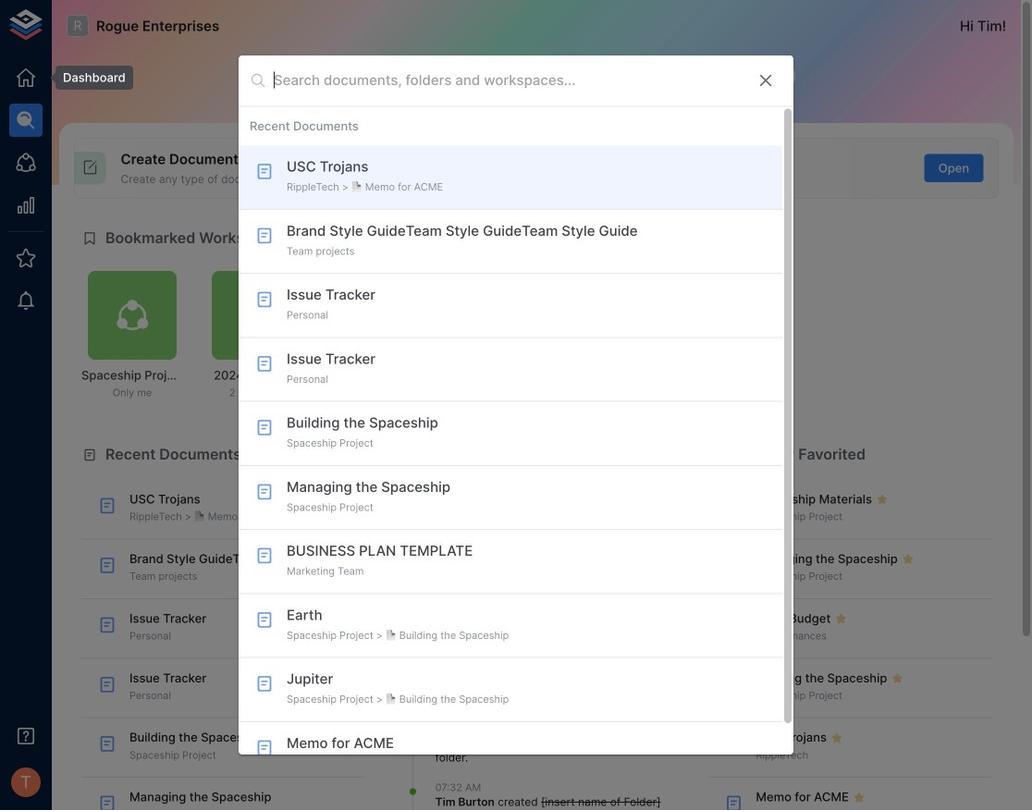 Task type: locate. For each thing, give the bounding box(es) containing it.
tooltip
[[43, 66, 133, 90]]

dialog
[[239, 55, 794, 786]]



Task type: vqa. For each thing, say whether or not it's contained in the screenshot.
fourth help image from the bottom
no



Task type: describe. For each thing, give the bounding box(es) containing it.
Search documents, folders and workspaces... text field
[[274, 66, 742, 95]]



